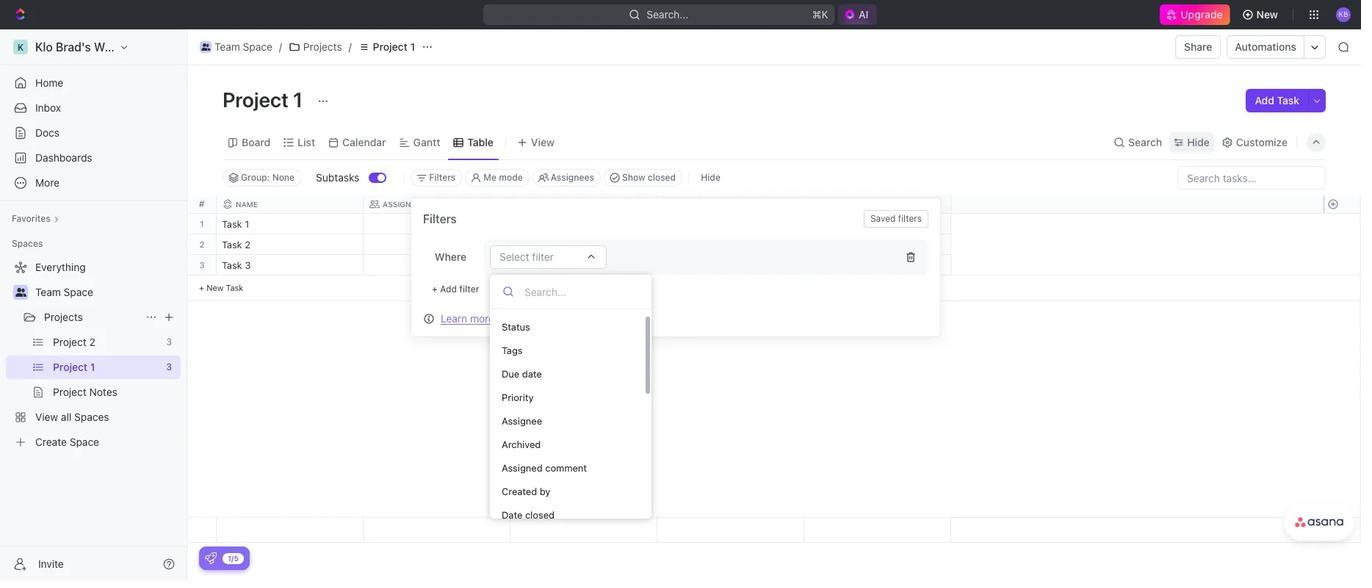 Task type: describe. For each thing, give the bounding box(es) containing it.
new for new task
[[207, 283, 224, 293]]

team space link inside tree
[[35, 281, 178, 304]]

closed for date closed
[[525, 509, 555, 521]]

user group image
[[15, 288, 26, 297]]

filters button
[[411, 169, 463, 187]]

assignees button
[[533, 169, 601, 187]]

press space to select this row. row containing 1
[[187, 214, 217, 234]]

do for task 3
[[533, 261, 546, 270]]

add inside 'button'
[[1256, 94, 1275, 107]]

saved filters
[[871, 213, 922, 224]]

task for new task
[[226, 283, 244, 293]]

where
[[435, 251, 467, 263]]

1 vertical spatial filter
[[460, 284, 480, 295]]

1 horizontal spatial projects link
[[285, 38, 346, 56]]

0 vertical spatial project
[[373, 40, 408, 53]]

date
[[522, 368, 542, 380]]

task 3
[[222, 259, 251, 271]]

team inside "sidebar" 'navigation'
[[35, 286, 61, 298]]

+ add filter
[[432, 284, 480, 295]]

0 vertical spatial team space link
[[196, 38, 276, 56]]

tags
[[502, 344, 523, 356]]

grid containing ‎task 1
[[187, 196, 1362, 543]]

docs
[[35, 126, 60, 139]]

favorites
[[12, 213, 51, 224]]

board
[[242, 136, 271, 148]]

⌘k
[[813, 8, 829, 21]]

customize button
[[1218, 132, 1293, 153]]

do for ‎task 2
[[533, 240, 546, 250]]

home link
[[6, 71, 181, 95]]

assigned
[[502, 462, 543, 474]]

set priority image for 3
[[803, 256, 825, 278]]

1/5
[[228, 554, 239, 563]]

new task
[[207, 283, 244, 293]]

automations button
[[1228, 36, 1305, 58]]

1 horizontal spatial 3
[[245, 259, 251, 271]]

‎task 2
[[222, 239, 251, 251]]

table
[[468, 136, 494, 148]]

learn more about filters
[[441, 312, 554, 324]]

onboarding checklist button image
[[205, 553, 217, 564]]

1 2 3
[[199, 219, 205, 270]]

inbox
[[35, 101, 61, 114]]

priority
[[502, 391, 534, 403]]

row group containing ‎task 1
[[217, 214, 952, 301]]

created
[[502, 485, 537, 497]]

press space to select this row. row containing 2
[[187, 234, 217, 255]]

share
[[1185, 40, 1213, 53]]

+
[[432, 284, 438, 295]]

show closed button
[[604, 169, 683, 187]]

about
[[497, 312, 525, 324]]

status
[[502, 321, 531, 333]]

search button
[[1110, 132, 1167, 153]]

onboarding checklist button element
[[205, 553, 217, 564]]

assigned comment
[[502, 462, 587, 474]]

upgrade
[[1181, 8, 1223, 21]]

‎task for ‎task 2
[[222, 239, 242, 251]]

0 horizontal spatial projects link
[[44, 306, 140, 329]]

table link
[[465, 132, 494, 153]]

created by
[[502, 485, 551, 497]]

team space inside "sidebar" 'navigation'
[[35, 286, 93, 298]]

subtasks button
[[310, 166, 369, 190]]

‎task for ‎task 1
[[222, 218, 242, 230]]

0 vertical spatial projects
[[303, 40, 342, 53]]

select filter button
[[490, 245, 607, 269]]

favorites button
[[6, 210, 65, 228]]

upgrade link
[[1161, 4, 1231, 25]]

invite
[[38, 557, 64, 570]]

set priority image for 2
[[803, 235, 825, 257]]

0 vertical spatial project 1
[[373, 40, 415, 53]]

gantt
[[414, 136, 441, 148]]



Task type: vqa. For each thing, say whether or not it's contained in the screenshot.
the CRM link
no



Task type: locate. For each thing, give the bounding box(es) containing it.
team
[[215, 40, 240, 53], [35, 286, 61, 298]]

add task button
[[1247, 89, 1309, 112]]

task down ‎task 2
[[222, 259, 242, 271]]

0 vertical spatial new
[[1257, 8, 1279, 21]]

2 to do cell from the top
[[511, 255, 658, 275]]

task down task 3
[[226, 283, 244, 293]]

0 horizontal spatial closed
[[525, 509, 555, 521]]

space
[[243, 40, 273, 53], [64, 286, 93, 298]]

2 up task 3
[[245, 239, 251, 251]]

task inside 'button'
[[1278, 94, 1300, 107]]

filters
[[899, 213, 922, 224], [527, 312, 554, 324]]

to up about
[[520, 261, 531, 270]]

grid
[[187, 196, 1362, 543]]

learn more about filters link
[[441, 312, 554, 324]]

closed for show closed
[[648, 172, 676, 183]]

1 horizontal spatial filters
[[899, 213, 922, 224]]

1 horizontal spatial add
[[1256, 94, 1275, 107]]

1 horizontal spatial 2
[[245, 239, 251, 251]]

1 vertical spatial project 1
[[223, 87, 307, 112]]

filter right the select
[[532, 251, 554, 263]]

row
[[217, 196, 952, 214]]

2 left ‎task 2
[[200, 240, 205, 249]]

closed inside button
[[648, 172, 676, 183]]

hide inside button
[[701, 172, 721, 183]]

2 vertical spatial task
[[226, 283, 244, 293]]

2 / from the left
[[349, 40, 352, 53]]

1 vertical spatial to do
[[520, 261, 546, 270]]

do up select filter
[[533, 240, 546, 250]]

add up customize
[[1256, 94, 1275, 107]]

date closed
[[502, 509, 555, 521]]

1 horizontal spatial filter
[[532, 251, 554, 263]]

docs link
[[6, 121, 181, 145]]

set priority image
[[803, 235, 825, 257], [803, 256, 825, 278]]

1 vertical spatial new
[[207, 283, 224, 293]]

0 vertical spatial team space
[[215, 40, 273, 53]]

1 horizontal spatial team space link
[[196, 38, 276, 56]]

1 vertical spatial projects link
[[44, 306, 140, 329]]

0 vertical spatial task
[[1278, 94, 1300, 107]]

tree containing team space
[[6, 256, 181, 454]]

spaces
[[12, 238, 43, 249]]

comment
[[545, 462, 587, 474]]

0 vertical spatial to
[[520, 240, 531, 250]]

space right user group icon
[[64, 286, 93, 298]]

show closed
[[622, 172, 676, 183]]

team space
[[215, 40, 273, 53], [35, 286, 93, 298]]

2 inside 1 2 3
[[200, 240, 205, 249]]

more
[[470, 312, 495, 324]]

dashboards link
[[6, 146, 181, 170]]

press space to select this row. row
[[187, 214, 217, 234], [217, 214, 952, 237], [187, 234, 217, 255], [217, 234, 952, 257], [187, 255, 217, 276], [217, 255, 952, 278], [217, 518, 952, 543]]

space inside "sidebar" 'navigation'
[[64, 286, 93, 298]]

new up automations
[[1257, 8, 1279, 21]]

search
[[1129, 136, 1163, 148]]

press space to select this row. row containing ‎task 2
[[217, 234, 952, 257]]

press space to select this row. row containing ‎task 1
[[217, 214, 952, 237]]

0 vertical spatial ‎task
[[222, 218, 242, 230]]

#
[[199, 198, 205, 209]]

2 for 1
[[200, 240, 205, 249]]

user group image
[[201, 43, 210, 51]]

board link
[[239, 132, 271, 153]]

show
[[622, 172, 646, 183]]

projects
[[303, 40, 342, 53], [44, 311, 83, 323]]

0 horizontal spatial team
[[35, 286, 61, 298]]

0 horizontal spatial /
[[279, 40, 282, 53]]

filters right about
[[527, 312, 554, 324]]

tree inside "sidebar" 'navigation'
[[6, 256, 181, 454]]

team space right user group image
[[215, 40, 273, 53]]

select
[[500, 251, 530, 263]]

0 vertical spatial filter
[[532, 251, 554, 263]]

2 to from the top
[[520, 261, 531, 270]]

1 set priority image from the top
[[803, 235, 825, 257]]

to for task 3
[[520, 261, 531, 270]]

projects link
[[285, 38, 346, 56], [44, 306, 140, 329]]

calendar link
[[340, 132, 386, 153]]

1 vertical spatial task
[[222, 259, 242, 271]]

closed right show
[[648, 172, 676, 183]]

saved
[[871, 213, 896, 224]]

1 horizontal spatial closed
[[648, 172, 676, 183]]

‎task up ‎task 2
[[222, 218, 242, 230]]

1 vertical spatial to do cell
[[511, 255, 658, 275]]

0 horizontal spatial project
[[223, 87, 289, 112]]

to do cell
[[511, 234, 658, 254], [511, 255, 658, 275]]

0 vertical spatial filters
[[899, 213, 922, 224]]

team right user group icon
[[35, 286, 61, 298]]

filter
[[532, 251, 554, 263], [460, 284, 480, 295]]

to do for task 3
[[520, 261, 546, 270]]

1 vertical spatial hide
[[701, 172, 721, 183]]

new for new
[[1257, 8, 1279, 21]]

0 horizontal spatial projects
[[44, 311, 83, 323]]

1 horizontal spatial project 1
[[373, 40, 415, 53]]

home
[[35, 76, 63, 89]]

1 horizontal spatial space
[[243, 40, 273, 53]]

projects inside "sidebar" 'navigation'
[[44, 311, 83, 323]]

0 vertical spatial closed
[[648, 172, 676, 183]]

3 left task 3
[[199, 260, 205, 270]]

select filter
[[500, 251, 554, 263]]

0 horizontal spatial space
[[64, 286, 93, 298]]

customize
[[1237, 136, 1288, 148]]

date
[[502, 509, 523, 521]]

1 to from the top
[[520, 240, 531, 250]]

to do for ‎task 2
[[520, 240, 546, 250]]

hide
[[1188, 136, 1210, 148], [701, 172, 721, 183]]

0 horizontal spatial add
[[440, 284, 457, 295]]

1 horizontal spatial team space
[[215, 40, 273, 53]]

1 horizontal spatial project
[[373, 40, 408, 53]]

project
[[373, 40, 408, 53], [223, 87, 289, 112]]

assignees
[[551, 172, 595, 183]]

project 1
[[373, 40, 415, 53], [223, 87, 307, 112]]

cell
[[364, 214, 511, 234], [511, 214, 658, 234], [658, 214, 805, 234], [364, 234, 511, 254], [658, 234, 805, 254], [364, 255, 511, 275], [658, 255, 805, 275]]

2
[[245, 239, 251, 251], [200, 240, 205, 249]]

closed
[[648, 172, 676, 183], [525, 509, 555, 521]]

1 horizontal spatial hide
[[1188, 136, 1210, 148]]

0 horizontal spatial new
[[207, 283, 224, 293]]

1 inside 1 2 3
[[200, 219, 204, 229]]

1
[[410, 40, 415, 53], [293, 87, 303, 112], [245, 218, 249, 230], [200, 219, 204, 229]]

filters right saved
[[899, 213, 922, 224]]

row group containing 1 2 3
[[187, 214, 217, 301]]

by
[[540, 485, 551, 497]]

to do cell for ‎task 2
[[511, 234, 658, 254]]

2 set priority image from the top
[[803, 256, 825, 278]]

press space to select this row. row containing task 3
[[217, 255, 952, 278]]

1 to do cell from the top
[[511, 234, 658, 254]]

due
[[502, 368, 520, 380]]

press space to select this row. row containing 3
[[187, 255, 217, 276]]

set priority element for 2
[[803, 235, 825, 257]]

2 to do from the top
[[520, 261, 546, 270]]

hide button
[[695, 169, 727, 187]]

1 vertical spatial projects
[[44, 311, 83, 323]]

hide button
[[1170, 132, 1215, 153]]

1 horizontal spatial projects
[[303, 40, 342, 53]]

tree
[[6, 256, 181, 454]]

to for ‎task 2
[[520, 240, 531, 250]]

2 inside press space to select this row. row
[[245, 239, 251, 251]]

learn
[[441, 312, 468, 324]]

list
[[298, 136, 315, 148]]

‎task 1
[[222, 218, 249, 230]]

1 vertical spatial team
[[35, 286, 61, 298]]

0 horizontal spatial 2
[[200, 240, 205, 249]]

set priority element for 3
[[803, 256, 825, 278]]

1 vertical spatial filters
[[527, 312, 554, 324]]

1 vertical spatial ‎task
[[222, 239, 242, 251]]

0 horizontal spatial hide
[[701, 172, 721, 183]]

0 horizontal spatial project 1
[[223, 87, 307, 112]]

2 do from the top
[[533, 261, 546, 270]]

0 vertical spatial add
[[1256, 94, 1275, 107]]

1 to do from the top
[[520, 240, 546, 250]]

automations
[[1236, 40, 1297, 53]]

new inside grid
[[207, 283, 224, 293]]

0 horizontal spatial filter
[[460, 284, 480, 295]]

1 vertical spatial closed
[[525, 509, 555, 521]]

new button
[[1237, 3, 1288, 26]]

to up select filter
[[520, 240, 531, 250]]

set priority element
[[803, 235, 825, 257], [803, 256, 825, 278]]

3
[[245, 259, 251, 271], [199, 260, 205, 270]]

0 vertical spatial to do
[[520, 240, 546, 250]]

row group
[[187, 214, 217, 301], [217, 214, 952, 301], [1324, 214, 1361, 301], [1324, 518, 1361, 542]]

1 ‎task from the top
[[222, 218, 242, 230]]

Search... text field
[[525, 281, 639, 303]]

0 vertical spatial to do cell
[[511, 234, 658, 254]]

filter inside "dropdown button"
[[532, 251, 554, 263]]

0 horizontal spatial team space
[[35, 286, 93, 298]]

due date
[[502, 368, 542, 380]]

1 vertical spatial add
[[440, 284, 457, 295]]

team right user group image
[[215, 40, 240, 53]]

to do up search... text field
[[520, 261, 546, 270]]

0 vertical spatial do
[[533, 240, 546, 250]]

space right user group image
[[243, 40, 273, 53]]

1 horizontal spatial new
[[1257, 8, 1279, 21]]

3 down ‎task 2
[[245, 259, 251, 271]]

0 horizontal spatial team space link
[[35, 281, 178, 304]]

search...
[[647, 8, 689, 21]]

new down task 3
[[207, 283, 224, 293]]

to
[[520, 240, 531, 250], [520, 261, 531, 270]]

closed down "by"
[[525, 509, 555, 521]]

project 1 link
[[355, 38, 419, 56]]

dashboards
[[35, 151, 92, 164]]

1 do from the top
[[533, 240, 546, 250]]

inbox link
[[6, 96, 181, 120]]

add
[[1256, 94, 1275, 107], [440, 284, 457, 295]]

2 ‎task from the top
[[222, 239, 242, 251]]

filters
[[429, 172, 456, 183]]

new
[[1257, 8, 1279, 21], [207, 283, 224, 293]]

1 vertical spatial team space
[[35, 286, 93, 298]]

‎task
[[222, 218, 242, 230], [222, 239, 242, 251]]

1 vertical spatial space
[[64, 286, 93, 298]]

1 vertical spatial to
[[520, 261, 531, 270]]

list link
[[295, 132, 315, 153]]

do right the select
[[533, 261, 546, 270]]

task
[[1278, 94, 1300, 107], [222, 259, 242, 271], [226, 283, 244, 293]]

to do
[[520, 240, 546, 250], [520, 261, 546, 270]]

archived
[[502, 438, 541, 450]]

task for add task
[[1278, 94, 1300, 107]]

add right +
[[440, 284, 457, 295]]

to do up select filter
[[520, 240, 546, 250]]

1 horizontal spatial team
[[215, 40, 240, 53]]

0 horizontal spatial filters
[[527, 312, 554, 324]]

hide right show closed
[[701, 172, 721, 183]]

0 vertical spatial space
[[243, 40, 273, 53]]

task up customize
[[1278, 94, 1300, 107]]

to do cell for task 3
[[511, 255, 658, 275]]

hide right search
[[1188, 136, 1210, 148]]

subtasks
[[316, 171, 360, 184]]

do
[[533, 240, 546, 250], [533, 261, 546, 270]]

0 horizontal spatial 3
[[199, 260, 205, 270]]

1 / from the left
[[279, 40, 282, 53]]

1 set priority element from the top
[[803, 235, 825, 257]]

share button
[[1176, 35, 1222, 59]]

0 vertical spatial hide
[[1188, 136, 1210, 148]]

‎task down ‎task 1
[[222, 239, 242, 251]]

1 vertical spatial team space link
[[35, 281, 178, 304]]

team space right user group icon
[[35, 286, 93, 298]]

1 vertical spatial project
[[223, 87, 289, 112]]

0 vertical spatial team
[[215, 40, 240, 53]]

/
[[279, 40, 282, 53], [349, 40, 352, 53]]

1 vertical spatial do
[[533, 261, 546, 270]]

0 vertical spatial projects link
[[285, 38, 346, 56]]

new inside button
[[1257, 8, 1279, 21]]

calendar
[[343, 136, 386, 148]]

gantt link
[[411, 132, 441, 153]]

2 set priority element from the top
[[803, 256, 825, 278]]

assignee
[[502, 415, 542, 427]]

add task
[[1256, 94, 1300, 107]]

1 horizontal spatial /
[[349, 40, 352, 53]]

Search tasks... text field
[[1179, 167, 1326, 189]]

hide inside dropdown button
[[1188, 136, 1210, 148]]

filter up more
[[460, 284, 480, 295]]

sidebar navigation
[[0, 29, 187, 581]]

2 for ‎task
[[245, 239, 251, 251]]



